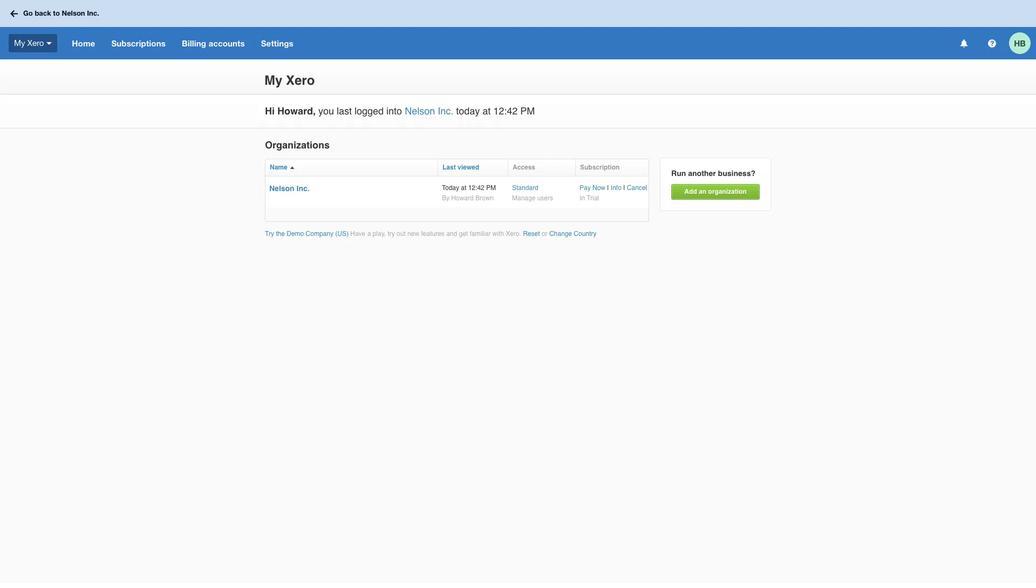 Task type: vqa. For each thing, say whether or not it's contained in the screenshot.
3rd Public button from the top of the page
no



Task type: describe. For each thing, give the bounding box(es) containing it.
2 vertical spatial inc.
[[297, 184, 310, 193]]

info link
[[611, 184, 622, 192]]

with
[[493, 230, 504, 238]]

try the demo company (us) have a play, try out new features and get familiar with xero. reset or change country
[[265, 230, 597, 238]]

business?
[[718, 169, 756, 177]]

0 vertical spatial pm
[[521, 105, 535, 117]]

try the demo company (us) link
[[265, 230, 351, 238]]

go back to nelson inc.
[[23, 9, 99, 17]]

try
[[388, 230, 395, 238]]

my xero button
[[0, 27, 64, 59]]

reset link
[[523, 230, 540, 238]]

pay now | info | cancel in trial
[[580, 184, 647, 202]]

1 horizontal spatial my xero
[[265, 73, 315, 88]]

nelson inc.
[[269, 184, 310, 193]]

accounts
[[209, 38, 245, 48]]

billing
[[182, 38, 206, 48]]

2 horizontal spatial svg image
[[988, 39, 996, 47]]

billing accounts
[[182, 38, 245, 48]]

today
[[442, 184, 460, 192]]

hi
[[265, 105, 275, 117]]

add an organization link
[[672, 184, 760, 200]]

add an organization
[[685, 188, 747, 196]]

into
[[387, 105, 402, 117]]

trial
[[587, 194, 599, 202]]

1 vertical spatial xero
[[286, 73, 315, 88]]

name link
[[270, 164, 288, 171]]

company
[[306, 230, 334, 238]]

svg image
[[961, 39, 968, 47]]

(us)
[[335, 230, 349, 238]]

howard,
[[278, 105, 316, 117]]

to
[[53, 9, 60, 17]]

xero.
[[506, 230, 522, 238]]

today
[[456, 105, 480, 117]]

logged
[[355, 105, 384, 117]]

pm inside today at 12:42 pm by howard brown
[[487, 184, 496, 192]]

change country link
[[550, 230, 597, 238]]

today at 12:42 pm by howard brown
[[442, 184, 496, 202]]

last viewed
[[443, 164, 479, 171]]

my xero inside popup button
[[14, 38, 44, 47]]

standard
[[512, 184, 539, 192]]

standard manage users
[[512, 184, 553, 202]]

add
[[685, 188, 697, 196]]

cancel
[[627, 184, 647, 192]]

1 vertical spatial inc.
[[438, 105, 454, 117]]

last viewed link
[[443, 164, 479, 171]]

out
[[397, 230, 406, 238]]

subscriptions link
[[103, 27, 174, 59]]

change
[[550, 230, 572, 238]]

home link
[[64, 27, 103, 59]]

reset
[[523, 230, 540, 238]]

hi howard, you last logged into nelson inc. today at 12:42 pm
[[265, 105, 535, 117]]

subscriptions
[[111, 38, 166, 48]]

0 vertical spatial nelson inc. link
[[405, 105, 454, 117]]

settings button
[[253, 27, 302, 59]]

access
[[513, 164, 536, 171]]

banner containing hb
[[0, 0, 1037, 59]]

1 horizontal spatial nelson
[[269, 184, 295, 193]]

1 vertical spatial nelson inc. link
[[269, 184, 310, 193]]

brown
[[476, 194, 494, 202]]

subscription
[[580, 164, 620, 171]]

svg image inside my xero popup button
[[47, 42, 52, 45]]

viewed
[[458, 164, 479, 171]]

standard link
[[512, 184, 539, 192]]

billing accounts link
[[174, 27, 253, 59]]

or
[[542, 230, 548, 238]]

the
[[276, 230, 285, 238]]



Task type: locate. For each thing, give the bounding box(es) containing it.
another
[[689, 169, 716, 177]]

2 horizontal spatial inc.
[[438, 105, 454, 117]]

1 vertical spatial nelson
[[405, 105, 435, 117]]

1 vertical spatial my
[[265, 73, 283, 88]]

nelson right to
[[62, 9, 85, 17]]

1 horizontal spatial nelson inc. link
[[405, 105, 454, 117]]

| left info 'link'
[[608, 184, 609, 192]]

nelson inc. link down "name" at the top of page
[[269, 184, 310, 193]]

0 horizontal spatial xero
[[27, 38, 44, 47]]

you
[[319, 105, 334, 117]]

1 horizontal spatial xero
[[286, 73, 315, 88]]

1 horizontal spatial 12:42
[[494, 105, 518, 117]]

inc. inside banner
[[87, 9, 99, 17]]

2 | from the left
[[624, 184, 625, 192]]

have
[[351, 230, 366, 238]]

nelson
[[62, 9, 85, 17], [405, 105, 435, 117], [269, 184, 295, 193]]

users
[[538, 194, 553, 202]]

back
[[35, 9, 51, 17]]

0 vertical spatial 12:42
[[494, 105, 518, 117]]

12:42 right today
[[494, 105, 518, 117]]

pay
[[580, 184, 591, 192]]

my xero up howard,
[[265, 73, 315, 88]]

inc. down organizations at the left
[[297, 184, 310, 193]]

svg image
[[10, 10, 18, 17], [988, 39, 996, 47], [47, 42, 52, 45]]

info
[[611, 184, 622, 192]]

0 horizontal spatial 12:42
[[468, 184, 485, 192]]

get
[[459, 230, 468, 238]]

try
[[265, 230, 274, 238]]

pm
[[521, 105, 535, 117], [487, 184, 496, 192]]

navigation containing home
[[64, 27, 954, 59]]

0 vertical spatial at
[[483, 105, 491, 117]]

hb button
[[1010, 27, 1037, 59]]

nelson inc. link right the into
[[405, 105, 454, 117]]

svg image right svg icon
[[988, 39, 996, 47]]

last
[[337, 105, 352, 117]]

cancel link
[[627, 184, 647, 192]]

|
[[608, 184, 609, 192], [624, 184, 625, 192]]

pay now link
[[580, 184, 606, 192]]

1 horizontal spatial inc.
[[297, 184, 310, 193]]

svg image inside go back to nelson inc. link
[[10, 10, 18, 17]]

familiar
[[470, 230, 491, 238]]

0 horizontal spatial inc.
[[87, 9, 99, 17]]

new
[[408, 230, 420, 238]]

0 vertical spatial my
[[14, 38, 25, 47]]

1 vertical spatial my xero
[[265, 73, 315, 88]]

12:42 up the brown
[[468, 184, 485, 192]]

country
[[574, 230, 597, 238]]

settings
[[261, 38, 294, 48]]

go back to nelson inc. link
[[6, 4, 106, 23]]

xero
[[27, 38, 44, 47], [286, 73, 315, 88]]

an
[[699, 188, 707, 196]]

run another business?
[[672, 169, 756, 177]]

at
[[483, 105, 491, 117], [461, 184, 467, 192]]

navigation
[[64, 27, 954, 59]]

my up hi
[[265, 73, 283, 88]]

| right info
[[624, 184, 625, 192]]

0 vertical spatial xero
[[27, 38, 44, 47]]

nelson down "name" at the top of page
[[269, 184, 295, 193]]

hb
[[1015, 38, 1026, 48]]

organizations
[[265, 139, 330, 150]]

organization
[[709, 188, 747, 196]]

now
[[593, 184, 606, 192]]

1 vertical spatial pm
[[487, 184, 496, 192]]

1 horizontal spatial at
[[483, 105, 491, 117]]

0 vertical spatial my xero
[[14, 38, 44, 47]]

0 horizontal spatial my xero
[[14, 38, 44, 47]]

at right today
[[483, 105, 491, 117]]

xero down back
[[27, 38, 44, 47]]

nelson right the into
[[405, 105, 435, 117]]

12:42 inside today at 12:42 pm by howard brown
[[468, 184, 485, 192]]

banner
[[0, 0, 1037, 59]]

demo
[[287, 230, 304, 238]]

0 horizontal spatial nelson inc. link
[[269, 184, 310, 193]]

1 horizontal spatial svg image
[[47, 42, 52, 45]]

0 horizontal spatial at
[[461, 184, 467, 192]]

my xero down go
[[14, 38, 44, 47]]

inc. left today
[[438, 105, 454, 117]]

by
[[442, 194, 450, 202]]

at inside today at 12:42 pm by howard brown
[[461, 184, 467, 192]]

0 vertical spatial inc.
[[87, 9, 99, 17]]

0 horizontal spatial nelson
[[62, 9, 85, 17]]

my xero
[[14, 38, 44, 47], [265, 73, 315, 88]]

features
[[421, 230, 445, 238]]

1 horizontal spatial my
[[265, 73, 283, 88]]

and
[[447, 230, 457, 238]]

0 vertical spatial nelson
[[62, 9, 85, 17]]

inc. up home
[[87, 9, 99, 17]]

2 vertical spatial nelson
[[269, 184, 295, 193]]

0 horizontal spatial svg image
[[10, 10, 18, 17]]

manage
[[512, 194, 536, 202]]

my inside popup button
[[14, 38, 25, 47]]

12:42
[[494, 105, 518, 117], [468, 184, 485, 192]]

1 horizontal spatial pm
[[521, 105, 535, 117]]

1 vertical spatial at
[[461, 184, 467, 192]]

svg image down go back to nelson inc. link
[[47, 42, 52, 45]]

1 vertical spatial 12:42
[[468, 184, 485, 192]]

svg image left go
[[10, 10, 18, 17]]

a
[[367, 230, 371, 238]]

my
[[14, 38, 25, 47], [265, 73, 283, 88]]

1 | from the left
[[608, 184, 609, 192]]

2 horizontal spatial nelson
[[405, 105, 435, 117]]

my down go
[[14, 38, 25, 47]]

run
[[672, 169, 686, 177]]

at up howard on the top left of the page
[[461, 184, 467, 192]]

0 horizontal spatial |
[[608, 184, 609, 192]]

xero up howard,
[[286, 73, 315, 88]]

0 horizontal spatial my
[[14, 38, 25, 47]]

name
[[270, 164, 288, 171]]

xero inside popup button
[[27, 38, 44, 47]]

last
[[443, 164, 456, 171]]

1 horizontal spatial |
[[624, 184, 625, 192]]

nelson inc. link
[[405, 105, 454, 117], [269, 184, 310, 193]]

0 horizontal spatial pm
[[487, 184, 496, 192]]

inc.
[[87, 9, 99, 17], [438, 105, 454, 117], [297, 184, 310, 193]]

howard
[[452, 194, 474, 202]]

play,
[[373, 230, 386, 238]]

go
[[23, 9, 33, 17]]

in
[[580, 194, 585, 202]]

home
[[72, 38, 95, 48]]



